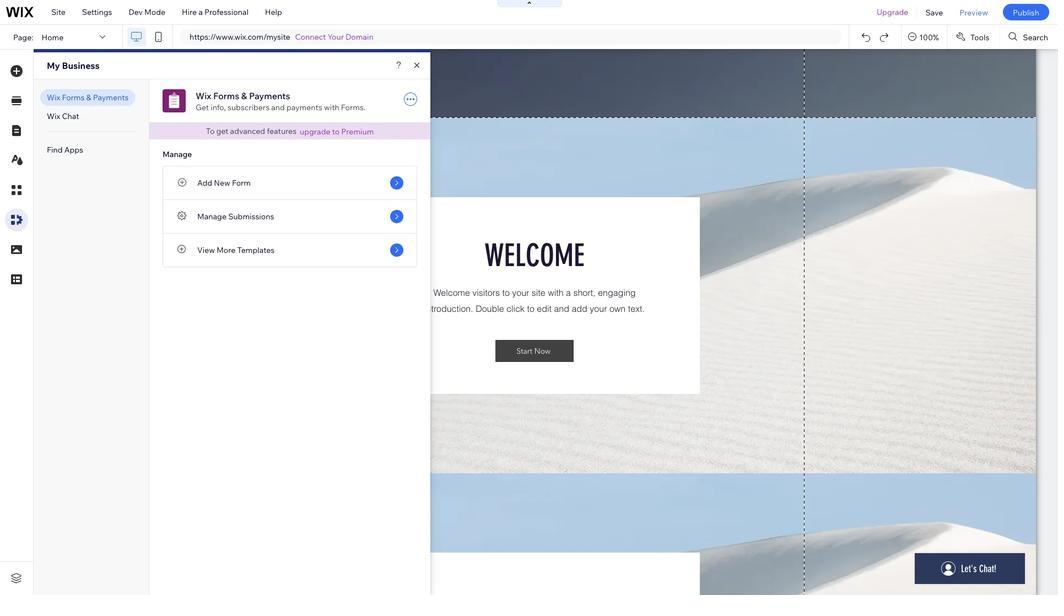 Task type: describe. For each thing, give the bounding box(es) containing it.
wix forms & payments image
[[163, 89, 186, 112]]

tools
[[970, 32, 989, 42]]

submissions
[[228, 212, 274, 221]]

search
[[1023, 32, 1048, 42]]

subscribers
[[228, 103, 270, 112]]

100% button
[[902, 25, 947, 49]]

dev
[[129, 7, 143, 17]]

preview
[[960, 7, 988, 17]]

advanced
[[230, 126, 265, 136]]

publish button
[[1003, 4, 1049, 20]]

publish
[[1013, 7, 1039, 17]]

get
[[216, 126, 228, 136]]

find
[[47, 145, 63, 155]]

my
[[47, 60, 60, 71]]

domain
[[346, 32, 373, 42]]

wix for wix chat
[[47, 111, 60, 121]]

forms for wix forms & payments get info, subscribers and payments with forms.
[[213, 90, 239, 101]]

wix for wix forms & payments
[[47, 93, 60, 102]]

info,
[[211, 103, 226, 112]]

new
[[214, 178, 230, 188]]

wix for wix forms & payments get info, subscribers and payments with forms.
[[196, 90, 211, 101]]

search button
[[1000, 25, 1058, 49]]

home
[[42, 32, 64, 42]]

features
[[267, 126, 297, 136]]

mode
[[144, 7, 165, 17]]

payments
[[287, 103, 322, 112]]

https://www.wix.com/mysite connect your domain
[[190, 32, 373, 42]]

to
[[332, 126, 340, 136]]

form
[[232, 178, 251, 188]]

hire
[[182, 7, 197, 17]]

upgrade
[[300, 126, 330, 136]]

forms for wix forms & payments
[[62, 93, 85, 102]]

more
[[217, 245, 235, 255]]

manage for manage
[[163, 149, 192, 159]]

tools button
[[947, 25, 999, 49]]

payments for wix forms & payments
[[93, 93, 129, 102]]

help
[[265, 7, 282, 17]]

preview button
[[951, 0, 996, 24]]

manage for manage submissions
[[197, 212, 227, 221]]

payments for wix forms & payments get info, subscribers and payments with forms.
[[249, 90, 290, 101]]

add
[[197, 178, 212, 188]]

dev mode
[[129, 7, 165, 17]]

templates
[[237, 245, 275, 255]]



Task type: locate. For each thing, give the bounding box(es) containing it.
my business
[[47, 60, 100, 71]]

&
[[241, 90, 247, 101], [86, 93, 91, 102]]

manage
[[163, 149, 192, 159], [197, 212, 227, 221]]

& for wix forms & payments
[[86, 93, 91, 102]]

0 horizontal spatial &
[[86, 93, 91, 102]]

payments inside wix forms & payments get info, subscribers and payments with forms.
[[249, 90, 290, 101]]

business
[[62, 60, 100, 71]]

a
[[199, 7, 203, 17]]

wix forms & payments get info, subscribers and payments with forms.
[[196, 90, 365, 112]]

100%
[[919, 32, 939, 42]]

apps
[[64, 145, 83, 155]]

premium
[[341, 126, 374, 136]]

add new form
[[197, 178, 251, 188]]

upgrade to premium button
[[300, 126, 374, 136]]

connect
[[295, 32, 326, 42]]

settings
[[82, 7, 112, 17]]

payments
[[249, 90, 290, 101], [93, 93, 129, 102]]

1 vertical spatial manage
[[197, 212, 227, 221]]

& down the business
[[86, 93, 91, 102]]

save
[[926, 7, 943, 17]]

forms inside wix forms & payments get info, subscribers and payments with forms.
[[213, 90, 239, 101]]

1 horizontal spatial manage
[[197, 212, 227, 221]]

payments up 'and'
[[249, 90, 290, 101]]

forms up info, at the left
[[213, 90, 239, 101]]

save button
[[917, 0, 951, 24]]

& inside wix forms & payments get info, subscribers and payments with forms.
[[241, 90, 247, 101]]

view
[[197, 245, 215, 255]]

payments down the business
[[93, 93, 129, 102]]

get
[[196, 103, 209, 112]]

professional
[[204, 7, 248, 17]]

& for wix forms & payments get info, subscribers and payments with forms.
[[241, 90, 247, 101]]

your
[[328, 32, 344, 42]]

wix forms & payments
[[47, 93, 129, 102]]

wix inside wix forms & payments get info, subscribers and payments with forms.
[[196, 90, 211, 101]]

forms up chat
[[62, 93, 85, 102]]

and
[[271, 103, 285, 112]]

wix up wix chat
[[47, 93, 60, 102]]

view more templates
[[197, 245, 275, 255]]

1 horizontal spatial &
[[241, 90, 247, 101]]

site
[[51, 7, 65, 17]]

wix
[[196, 90, 211, 101], [47, 93, 60, 102], [47, 111, 60, 121]]

forms
[[213, 90, 239, 101], [62, 93, 85, 102]]

upgrade
[[877, 7, 909, 17]]

manage submissions
[[197, 212, 274, 221]]

wix left chat
[[47, 111, 60, 121]]

0 horizontal spatial forms
[[62, 93, 85, 102]]

to
[[206, 126, 215, 136]]

& up subscribers
[[241, 90, 247, 101]]

wix up get
[[196, 90, 211, 101]]

hire a professional
[[182, 7, 248, 17]]

0 horizontal spatial manage
[[163, 149, 192, 159]]

to get advanced features upgrade to premium
[[206, 126, 374, 136]]

0 vertical spatial manage
[[163, 149, 192, 159]]

chat
[[62, 111, 79, 121]]

1 horizontal spatial payments
[[249, 90, 290, 101]]

wix chat
[[47, 111, 79, 121]]

0 horizontal spatial payments
[[93, 93, 129, 102]]

forms.
[[341, 103, 365, 112]]

with
[[324, 103, 339, 112]]

find apps
[[47, 145, 83, 155]]

https://www.wix.com/mysite
[[190, 32, 290, 42]]

1 horizontal spatial forms
[[213, 90, 239, 101]]



Task type: vqa. For each thing, say whether or not it's contained in the screenshot.
Cart & Thank You
no



